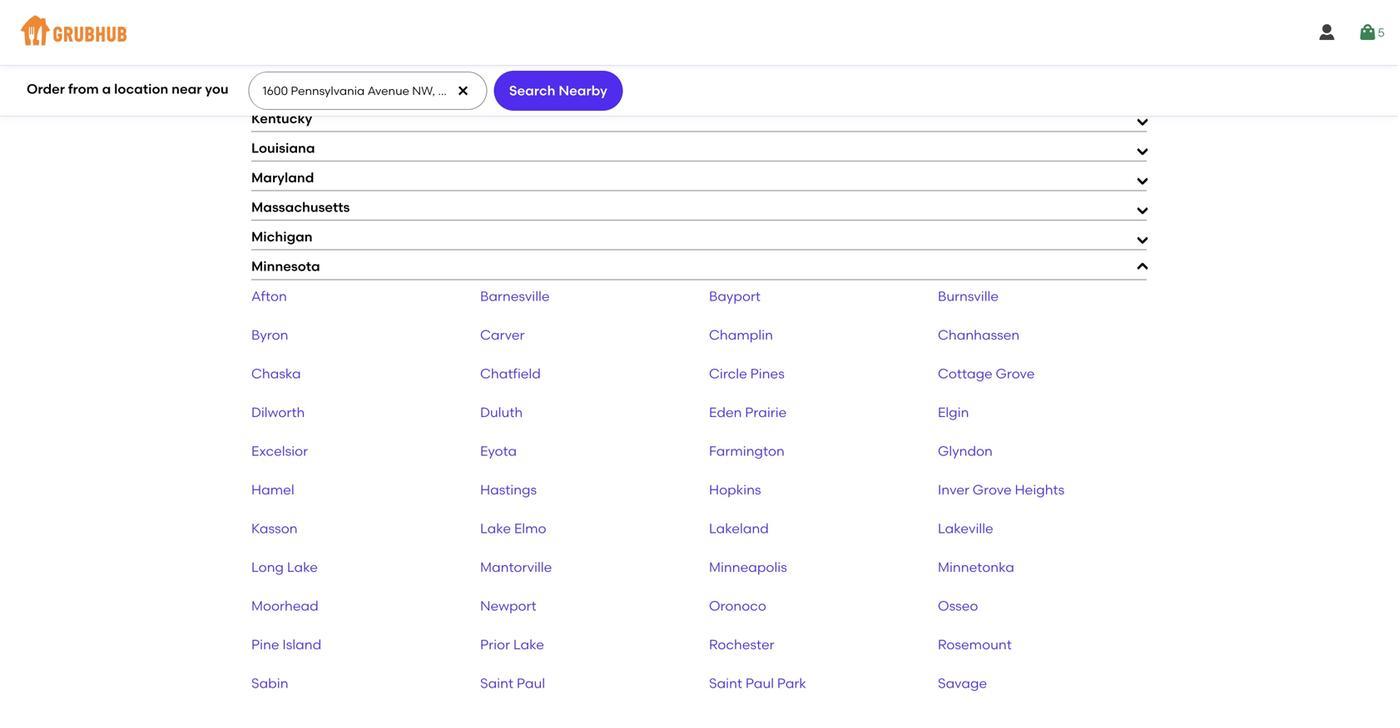 Task type: vqa. For each thing, say whether or not it's contained in the screenshot.
1st Saint
yes



Task type: locate. For each thing, give the bounding box(es) containing it.
elgin link
[[938, 404, 969, 420]]

2 horizontal spatial lake
[[514, 637, 544, 653]]

1 paul from the left
[[517, 675, 545, 692]]

saint
[[480, 675, 514, 692], [709, 675, 743, 692]]

minneapolis link
[[709, 559, 787, 575]]

2 saint from the left
[[709, 675, 743, 692]]

main navigation navigation
[[0, 0, 1399, 65]]

burnsville link
[[938, 288, 999, 304]]

2 horizontal spatial svg image
[[1358, 22, 1378, 42]]

farmington
[[709, 443, 785, 459]]

lake right long
[[287, 559, 318, 575]]

saint paul park
[[709, 675, 807, 692]]

hamel
[[251, 482, 294, 498]]

0 horizontal spatial paul
[[517, 675, 545, 692]]

lakeland link
[[709, 520, 769, 537]]

paul left park
[[746, 675, 774, 692]]

cottage grove
[[938, 365, 1035, 382]]

pine
[[251, 637, 279, 653]]

eyota
[[480, 443, 517, 459]]

carver link
[[480, 327, 525, 343]]

lake right prior
[[514, 637, 544, 653]]

paul
[[517, 675, 545, 692], [746, 675, 774, 692]]

eden prairie
[[709, 404, 787, 420]]

1 vertical spatial tab
[[251, 20, 1147, 43]]

moorhead
[[251, 598, 319, 614]]

lakeville
[[938, 520, 994, 537]]

lake left elmo
[[480, 520, 511, 537]]

tab
[[251, 0, 1147, 14], [251, 20, 1147, 43]]

glyndon
[[938, 443, 993, 459]]

iowa
[[251, 51, 284, 67]]

grove right inver
[[973, 482, 1012, 498]]

grove for cottage
[[996, 365, 1035, 382]]

grove right 'cottage'
[[996, 365, 1035, 382]]

pine island
[[251, 637, 321, 653]]

newport
[[480, 598, 537, 614]]

0 vertical spatial tab
[[251, 0, 1147, 14]]

savage link
[[938, 675, 987, 692]]

hastings
[[480, 482, 537, 498]]

eden prairie link
[[709, 404, 787, 420]]

saint paul
[[480, 675, 545, 692]]

0 vertical spatial grove
[[996, 365, 1035, 382]]

chanhassen
[[938, 327, 1020, 343]]

you
[[205, 81, 229, 97]]

kasson link
[[251, 520, 298, 537]]

1 saint from the left
[[480, 675, 514, 692]]

paul for saint paul park
[[746, 675, 774, 692]]

1 horizontal spatial saint
[[709, 675, 743, 692]]

search nearby
[[509, 82, 608, 99]]

1 horizontal spatial paul
[[746, 675, 774, 692]]

newport link
[[480, 598, 537, 614]]

inver grove heights
[[938, 482, 1065, 498]]

dilworth link
[[251, 404, 305, 420]]

kasson
[[251, 520, 298, 537]]

island
[[283, 637, 321, 653]]

2 vertical spatial lake
[[514, 637, 544, 653]]

saint for saint paul park
[[709, 675, 743, 692]]

saint for saint paul
[[480, 675, 514, 692]]

minnesota
[[251, 258, 320, 274]]

circle
[[709, 365, 747, 382]]

svg image
[[1318, 22, 1337, 42], [1358, 22, 1378, 42], [456, 84, 470, 97]]

hopkins link
[[709, 482, 761, 498]]

grove
[[996, 365, 1035, 382], [973, 482, 1012, 498]]

saint down "rochester" at right bottom
[[709, 675, 743, 692]]

mantorville
[[480, 559, 552, 575]]

grove for inver
[[973, 482, 1012, 498]]

prairie
[[745, 404, 787, 420]]

prior lake link
[[480, 637, 544, 653]]

duluth link
[[480, 404, 523, 420]]

0 horizontal spatial lake
[[287, 559, 318, 575]]

chaska
[[251, 365, 301, 382]]

chanhassen link
[[938, 327, 1020, 343]]

sabin
[[251, 675, 288, 692]]

carver
[[480, 327, 525, 343]]

svg image inside the 5 button
[[1358, 22, 1378, 42]]

farmington link
[[709, 443, 785, 459]]

0 vertical spatial lake
[[480, 520, 511, 537]]

2 paul from the left
[[746, 675, 774, 692]]

long lake
[[251, 559, 318, 575]]

1 vertical spatial grove
[[973, 482, 1012, 498]]

sabin link
[[251, 675, 288, 692]]

nearby
[[559, 82, 608, 99]]

paul down prior lake
[[517, 675, 545, 692]]

saint down prior
[[480, 675, 514, 692]]

park
[[777, 675, 807, 692]]

champlin
[[709, 327, 773, 343]]

1 vertical spatial lake
[[287, 559, 318, 575]]

louisiana
[[251, 140, 315, 156]]

lake elmo link
[[480, 520, 547, 537]]

excelsior link
[[251, 443, 308, 459]]

lake for long lake
[[287, 559, 318, 575]]

search nearby button
[[494, 71, 623, 111]]

lake
[[480, 520, 511, 537], [287, 559, 318, 575], [514, 637, 544, 653]]

0 horizontal spatial saint
[[480, 675, 514, 692]]

duluth
[[480, 404, 523, 420]]

cottage
[[938, 365, 993, 382]]

barnesville
[[480, 288, 550, 304]]

2 tab from the top
[[251, 20, 1147, 43]]

elmo
[[514, 520, 547, 537]]

excelsior
[[251, 443, 308, 459]]

5
[[1378, 25, 1385, 39]]

inver grove heights link
[[938, 482, 1065, 498]]



Task type: describe. For each thing, give the bounding box(es) containing it.
afton
[[251, 288, 287, 304]]

pine island link
[[251, 637, 321, 653]]

kansas
[[251, 81, 299, 97]]

byron link
[[251, 327, 288, 343]]

inver
[[938, 482, 970, 498]]

champlin link
[[709, 327, 773, 343]]

maryland
[[251, 170, 314, 186]]

prior lake
[[480, 637, 544, 653]]

oronoco
[[709, 598, 767, 614]]

chaska link
[[251, 365, 301, 382]]

lake elmo
[[480, 520, 547, 537]]

1 tab from the top
[[251, 0, 1147, 14]]

chatfield link
[[480, 365, 541, 382]]

1 horizontal spatial lake
[[480, 520, 511, 537]]

rochester
[[709, 637, 775, 653]]

minnetonka link
[[938, 559, 1015, 575]]

lake for prior lake
[[514, 637, 544, 653]]

prior
[[480, 637, 510, 653]]

hamel link
[[251, 482, 294, 498]]

paul for saint paul
[[517, 675, 545, 692]]

minneapolis
[[709, 559, 787, 575]]

rosemount link
[[938, 637, 1012, 653]]

0 horizontal spatial svg image
[[456, 84, 470, 97]]

oronoco link
[[709, 598, 767, 614]]

bayport
[[709, 288, 761, 304]]

eyota link
[[480, 443, 517, 459]]

massachusetts
[[251, 199, 350, 215]]

pines
[[751, 365, 785, 382]]

osseo
[[938, 598, 979, 614]]

eden
[[709, 404, 742, 420]]

bayport link
[[709, 288, 761, 304]]

rochester link
[[709, 637, 775, 653]]

hastings link
[[480, 482, 537, 498]]

near
[[172, 81, 202, 97]]

location
[[114, 81, 168, 97]]

michigan
[[251, 229, 313, 245]]

mantorville link
[[480, 559, 552, 575]]

byron
[[251, 327, 288, 343]]

heights
[[1015, 482, 1065, 498]]

afton link
[[251, 288, 287, 304]]

saint paul park link
[[709, 675, 807, 692]]

moorhead link
[[251, 598, 319, 614]]

Search Address search field
[[249, 72, 486, 109]]

order
[[27, 81, 65, 97]]

saint paul link
[[480, 675, 545, 692]]

hopkins
[[709, 482, 761, 498]]

elgin
[[938, 404, 969, 420]]

minnetonka
[[938, 559, 1015, 575]]

search
[[509, 82, 556, 99]]

chatfield
[[480, 365, 541, 382]]

5 button
[[1358, 17, 1385, 47]]

order from a location near you
[[27, 81, 229, 97]]

from
[[68, 81, 99, 97]]

barnesville link
[[480, 288, 550, 304]]

a
[[102, 81, 111, 97]]

circle pines link
[[709, 365, 785, 382]]

savage
[[938, 675, 987, 692]]

1 horizontal spatial svg image
[[1318, 22, 1337, 42]]

glyndon link
[[938, 443, 993, 459]]

dilworth
[[251, 404, 305, 420]]

lakeville link
[[938, 520, 994, 537]]

long
[[251, 559, 284, 575]]

cottage grove link
[[938, 365, 1035, 382]]

kentucky
[[251, 110, 312, 127]]

burnsville
[[938, 288, 999, 304]]



